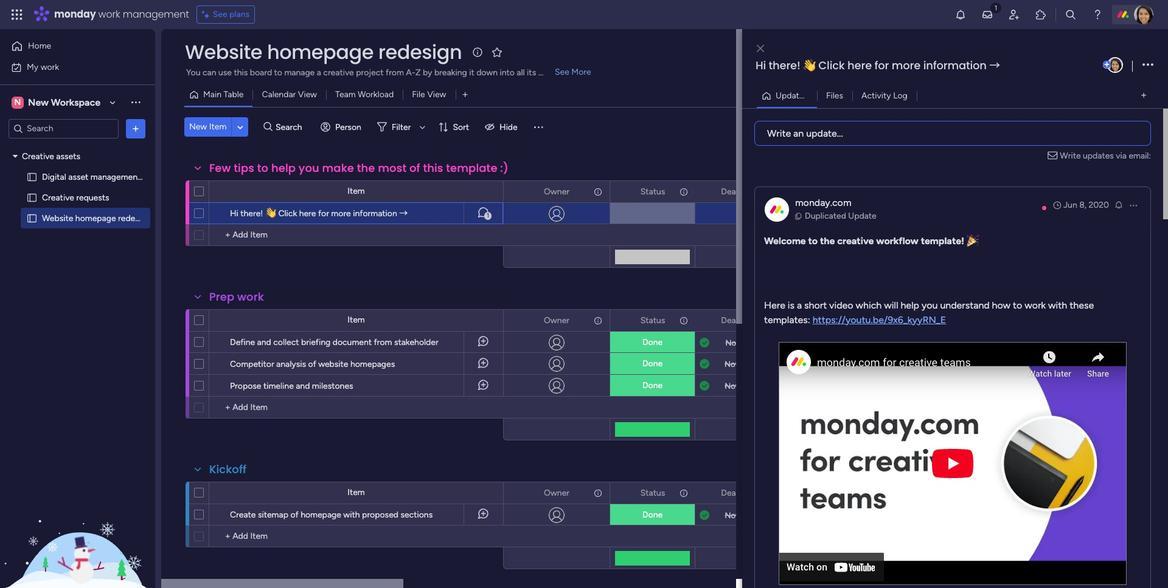 Task type: describe. For each thing, give the bounding box(es) containing it.
add view image
[[1141, 91, 1146, 100]]

person
[[335, 122, 361, 132]]

document
[[333, 338, 372, 348]]

2 status from the top
[[640, 315, 665, 326]]

0 horizontal spatial →
[[399, 209, 408, 219]]

0 horizontal spatial more
[[331, 209, 351, 219]]

team
[[335, 89, 356, 100]]

website
[[318, 360, 348, 370]]

nov 28
[[725, 382, 751, 391]]

dapulse addbtn image
[[1103, 61, 1111, 69]]

creative requests
[[42, 193, 109, 203]]

0 horizontal spatial website homepage redesign
[[42, 213, 151, 224]]

1 vertical spatial with
[[343, 510, 360, 521]]

/
[[810, 90, 813, 101]]

nov for nov 28
[[725, 382, 739, 391]]

hide
[[500, 122, 518, 132]]

file
[[412, 89, 425, 100]]

tips
[[234, 161, 254, 176]]

update
[[848, 211, 877, 221]]

1 horizontal spatial the
[[820, 235, 835, 247]]

👋 inside field
[[803, 58, 816, 73]]

1 horizontal spatial 1
[[815, 90, 819, 101]]

update...
[[806, 127, 843, 139]]

jun
[[1063, 200, 1077, 210]]

done for define and collect briefing document from stakeholder
[[642, 338, 663, 348]]

briefing
[[301, 338, 331, 348]]

write an update...
[[767, 127, 843, 139]]

1 status field from the top
[[637, 185, 668, 199]]

add view image
[[463, 90, 468, 99]]

you inside here is a short video which will help you understand how to work with these templates:
[[922, 300, 938, 311]]

1 vertical spatial james peterson image
[[1107, 57, 1123, 73]]

arrow down image
[[415, 120, 430, 134]]

propose
[[230, 381, 261, 392]]

20
[[741, 360, 751, 369]]

creative for creative requests
[[42, 193, 74, 203]]

0 horizontal spatial click
[[278, 209, 297, 219]]

(dam)
[[143, 172, 168, 182]]

1 vertical spatial and
[[296, 381, 310, 392]]

which
[[856, 300, 882, 311]]

log
[[893, 90, 908, 101]]

0 horizontal spatial 👋
[[265, 209, 276, 219]]

0 vertical spatial and
[[257, 338, 271, 348]]

you inside the few tips to help you make the most of this template :) field
[[299, 161, 319, 176]]

nov 20
[[725, 360, 751, 369]]

template
[[446, 161, 497, 176]]

calendar view button
[[253, 85, 326, 105]]

apps image
[[1035, 9, 1047, 21]]

help inside field
[[271, 161, 296, 176]]

1 vertical spatial for
[[318, 209, 329, 219]]

close image
[[757, 44, 764, 53]]

write updates via email:
[[1060, 151, 1151, 161]]

help
[[1075, 558, 1097, 570]]

understand
[[940, 300, 990, 311]]

few
[[209, 161, 231, 176]]

deadline for few tips to help you make the most of this template :)
[[721, 186, 754, 197]]

team workload
[[335, 89, 394, 100]]

1 status from the top
[[640, 186, 665, 197]]

prep work
[[209, 290, 264, 305]]

will
[[884, 300, 898, 311]]

define and collect briefing document from stakeholder
[[230, 338, 438, 348]]

0 horizontal spatial there!
[[240, 209, 263, 219]]

public board image
[[26, 213, 38, 224]]

new for new workspace
[[28, 96, 49, 108]]

deadline field for kickoff
[[718, 487, 757, 500]]

v2 done deadline image for nov 12
[[700, 337, 709, 349]]

1 owner from the top
[[544, 186, 569, 197]]

workspace
[[51, 96, 100, 108]]

digital
[[42, 172, 66, 182]]

files button
[[817, 86, 852, 106]]

workspace selection element
[[12, 95, 102, 110]]

filter
[[392, 122, 411, 132]]

these
[[1070, 300, 1094, 311]]

prep
[[209, 290, 234, 305]]

see for see more
[[555, 67, 569, 77]]

new workspace
[[28, 96, 100, 108]]

Few tips to help you make the most of this template :) field
[[206, 161, 512, 176]]

1 horizontal spatial redesign
[[378, 38, 462, 66]]

new item
[[189, 122, 227, 132]]

see more
[[555, 67, 591, 77]]

here inside field
[[848, 58, 872, 73]]

table
[[224, 89, 244, 100]]

proposed
[[362, 510, 399, 521]]

lottie animation image
[[0, 466, 155, 589]]

new for new item
[[189, 122, 207, 132]]

column information image for status
[[679, 316, 689, 326]]

main
[[203, 89, 221, 100]]

done for competitor analysis of website homepages
[[642, 359, 663, 369]]

list box containing creative assets
[[0, 144, 168, 393]]

1 image
[[991, 1, 1001, 14]]

:)
[[500, 161, 509, 176]]

timeline
[[263, 381, 294, 392]]

from
[[374, 338, 392, 348]]

work for prep
[[237, 290, 264, 305]]

view for calendar view
[[298, 89, 317, 100]]

3 status from the top
[[640, 488, 665, 499]]

1 vertical spatial here
[[299, 209, 316, 219]]

activity
[[862, 90, 891, 101]]

12
[[742, 339, 750, 348]]

1 vertical spatial 1
[[487, 212, 489, 220]]

owner for kickoff
[[544, 488, 569, 499]]

monday
[[54, 7, 96, 21]]

homepages
[[350, 360, 395, 370]]

+ Add Item text field
[[215, 530, 314, 545]]

done for propose timeline and milestones
[[642, 381, 663, 391]]

monday work management
[[54, 7, 189, 21]]

nov 26
[[725, 511, 750, 521]]

1 horizontal spatial website homepage redesign
[[185, 38, 462, 66]]

0 horizontal spatial website
[[42, 213, 73, 224]]

Search in workspace field
[[26, 122, 102, 136]]

main table
[[203, 89, 244, 100]]

1 vertical spatial to
[[808, 235, 818, 247]]

creative
[[837, 235, 874, 247]]

0 vertical spatial homepage
[[267, 38, 374, 66]]

work for my
[[41, 62, 59, 72]]

hide button
[[480, 117, 525, 137]]

Website homepage redesign field
[[182, 38, 465, 66]]

2 vertical spatial homepage
[[301, 510, 341, 521]]

owner for prep work
[[544, 315, 569, 326]]

the inside field
[[357, 161, 375, 176]]

information inside field
[[923, 58, 987, 73]]

sections
[[401, 510, 433, 521]]

Prep work field
[[206, 290, 267, 305]]

nov for nov 12
[[726, 339, 740, 348]]

competitor analysis of website homepages
[[230, 360, 395, 370]]

1 button
[[464, 203, 503, 225]]

0 horizontal spatial redesign
[[118, 213, 151, 224]]

nov for nov 20
[[725, 360, 739, 369]]

is
[[788, 300, 795, 311]]

requests
[[76, 193, 109, 203]]

1 owner field from the top
[[541, 185, 573, 199]]

see plans
[[213, 9, 250, 19]]

item inside 'button'
[[209, 122, 227, 132]]

updates / 1 button
[[757, 86, 819, 106]]

files
[[826, 90, 843, 101]]

email:
[[1129, 151, 1151, 161]]

updates / 1
[[776, 90, 819, 101]]

search everything image
[[1065, 9, 1077, 21]]

activity log button
[[852, 86, 917, 106]]

→ inside "hi there!   👋  click here for more information  →" field
[[989, 58, 1000, 73]]

file view
[[412, 89, 446, 100]]

workspace options image
[[130, 96, 142, 108]]

select product image
[[11, 9, 23, 21]]

item for prep work
[[348, 315, 365, 326]]



Task type: locate. For each thing, give the bounding box(es) containing it.
new inside workspace selection element
[[28, 96, 49, 108]]

asset
[[68, 172, 88, 182]]

1 vertical spatial status
[[640, 315, 665, 326]]

see left plans
[[213, 9, 227, 19]]

create sitemap of homepage with proposed sections
[[230, 510, 433, 521]]

1 vertical spatial management
[[91, 172, 141, 182]]

there! inside field
[[769, 58, 800, 73]]

owner
[[544, 186, 569, 197], [544, 315, 569, 326], [544, 488, 569, 499]]

1 vertical spatial of
[[308, 360, 316, 370]]

2 vertical spatial deadline
[[721, 488, 754, 499]]

nov for nov 26
[[725, 511, 740, 521]]

updates
[[1083, 151, 1114, 161]]

notifications image
[[955, 9, 967, 21]]

1 horizontal spatial help
[[901, 300, 919, 311]]

1 vertical spatial website homepage redesign
[[42, 213, 151, 224]]

with inside here is a short video which will help you understand how to work with these templates:
[[1048, 300, 1067, 311]]

reminder image
[[1114, 200, 1124, 210]]

work right the how
[[1025, 300, 1046, 311]]

there! up updates / 1 button
[[769, 58, 800, 73]]

my
[[27, 62, 38, 72]]

work for monday
[[98, 7, 120, 21]]

assets
[[56, 151, 80, 162]]

there! down tips
[[240, 209, 263, 219]]

redesign down (dam)
[[118, 213, 151, 224]]

an
[[793, 127, 804, 139]]

nov left 26
[[725, 511, 740, 521]]

1 vertical spatial redesign
[[118, 213, 151, 224]]

2 vertical spatial to
[[1013, 300, 1022, 311]]

Owner field
[[541, 185, 573, 199], [541, 314, 573, 328], [541, 487, 573, 500]]

2 vertical spatial deadline field
[[718, 487, 757, 500]]

more up 'log' at the right top of page
[[892, 58, 921, 73]]

homepage inside list box
[[75, 213, 116, 224]]

0 vertical spatial owner
[[544, 186, 569, 197]]

1 vertical spatial homepage
[[75, 213, 116, 224]]

0 vertical spatial redesign
[[378, 38, 462, 66]]

2 + add item text field from the top
[[215, 401, 314, 416]]

👋
[[803, 58, 816, 73], [265, 209, 276, 219]]

0 horizontal spatial information
[[353, 209, 397, 219]]

new down main
[[189, 122, 207, 132]]

updates
[[776, 90, 808, 101]]

envelope o image
[[1048, 149, 1060, 162]]

james peterson image
[[1134, 5, 1154, 24], [1107, 57, 1123, 73]]

of inside field
[[409, 161, 420, 176]]

0 horizontal spatial here
[[299, 209, 316, 219]]

1 v2 done deadline image from the top
[[700, 337, 709, 349]]

sitemap
[[258, 510, 288, 521]]

0 horizontal spatial column information image
[[593, 489, 603, 499]]

0 horizontal spatial view
[[298, 89, 317, 100]]

see
[[213, 9, 227, 19], [555, 67, 569, 77]]

2 v2 done deadline image from the top
[[700, 381, 709, 392]]

nov left 28
[[725, 382, 739, 391]]

1 public board image from the top
[[26, 171, 38, 183]]

3 owner from the top
[[544, 488, 569, 499]]

collect
[[273, 338, 299, 348]]

website down see plans button
[[185, 38, 262, 66]]

0 horizontal spatial for
[[318, 209, 329, 219]]

Deadline field
[[718, 185, 757, 199], [718, 314, 757, 328], [718, 487, 757, 500]]

how
[[992, 300, 1011, 311]]

2 owner field from the top
[[541, 314, 573, 328]]

0 vertical spatial click
[[819, 58, 845, 73]]

and right define on the bottom of the page
[[257, 338, 271, 348]]

creative assets
[[22, 151, 80, 162]]

v2 done deadline image left nov 20
[[700, 359, 709, 370]]

deadline
[[721, 186, 754, 197], [721, 315, 754, 326], [721, 488, 754, 499]]

hi there!   👋  click here for more information  → down make
[[230, 209, 408, 219]]

help right will
[[901, 300, 919, 311]]

v2 done deadline image left nov 26
[[700, 510, 709, 522]]

1 deadline from the top
[[721, 186, 754, 197]]

website right public board image
[[42, 213, 73, 224]]

activity log
[[862, 90, 908, 101]]

homepage
[[267, 38, 374, 66], [75, 213, 116, 224], [301, 510, 341, 521]]

0 vertical spatial the
[[357, 161, 375, 176]]

view inside button
[[427, 89, 446, 100]]

1 v2 done deadline image from the top
[[700, 359, 709, 370]]

welcome
[[764, 235, 806, 247]]

1 deadline field from the top
[[718, 185, 757, 199]]

0 vertical spatial creative
[[22, 151, 54, 162]]

welcome to the creative workflow template! 🎉
[[764, 235, 979, 247]]

→ down inbox image
[[989, 58, 1000, 73]]

1 vertical spatial see
[[555, 67, 569, 77]]

1 view from the left
[[298, 89, 317, 100]]

item up document
[[348, 315, 365, 326]]

1 vertical spatial you
[[922, 300, 938, 311]]

information down notifications image
[[923, 58, 987, 73]]

view right file at the top left of the page
[[427, 89, 446, 100]]

inbox image
[[981, 9, 994, 21]]

short
[[804, 300, 827, 311]]

4 done from the top
[[642, 510, 663, 521]]

2020
[[1089, 200, 1109, 210]]

here
[[848, 58, 872, 73], [299, 209, 316, 219]]

1 horizontal spatial to
[[808, 235, 818, 247]]

v2 done deadline image for nov 28
[[700, 381, 709, 392]]

see more button
[[184, 66, 593, 80]]

plans
[[229, 9, 250, 19]]

v2 done deadline image left nov 28
[[700, 381, 709, 392]]

Status field
[[637, 185, 668, 199], [637, 314, 668, 328], [637, 487, 668, 500]]

1 horizontal spatial column information image
[[679, 316, 689, 326]]

1 vertical spatial website
[[42, 213, 73, 224]]

v2 done deadline image
[[700, 359, 709, 370], [700, 381, 709, 392]]

item for kickoff
[[348, 488, 365, 498]]

0 horizontal spatial of
[[290, 510, 299, 521]]

0 horizontal spatial you
[[299, 161, 319, 176]]

1 vertical spatial owner field
[[541, 314, 573, 328]]

workload
[[358, 89, 394, 100]]

2 vertical spatial of
[[290, 510, 299, 521]]

of right sitemap
[[290, 510, 299, 521]]

write for write updates via email:
[[1060, 151, 1081, 161]]

of for with
[[290, 510, 299, 521]]

to inside here is a short video which will help you understand how to work with these templates:
[[1013, 300, 1022, 311]]

via
[[1116, 151, 1127, 161]]

1 vertical spatial deadline
[[721, 315, 754, 326]]

0 vertical spatial owner field
[[541, 185, 573, 199]]

2 done from the top
[[642, 359, 663, 369]]

1 horizontal spatial website
[[185, 38, 262, 66]]

1 vertical spatial status field
[[637, 314, 668, 328]]

a
[[797, 300, 802, 311]]

2 owner from the top
[[544, 315, 569, 326]]

0 vertical spatial new
[[28, 96, 49, 108]]

1 horizontal spatial write
[[1060, 151, 1081, 161]]

0 vertical spatial →
[[989, 58, 1000, 73]]

with left these
[[1048, 300, 1067, 311]]

1 horizontal spatial →
[[989, 58, 1000, 73]]

write an update... button
[[754, 121, 1151, 146]]

0 horizontal spatial help
[[271, 161, 296, 176]]

filter button
[[372, 117, 430, 137]]

0 vertical spatial of
[[409, 161, 420, 176]]

invite members image
[[1008, 9, 1020, 21]]

2 v2 done deadline image from the top
[[700, 510, 709, 522]]

item up proposed
[[348, 488, 365, 498]]

team workload button
[[326, 85, 403, 105]]

1 horizontal spatial 👋
[[803, 58, 816, 73]]

add to favorites image
[[491, 46, 503, 58]]

1 vertical spatial hi
[[230, 209, 238, 219]]

column information image
[[679, 316, 689, 326], [593, 489, 603, 499]]

1 vertical spatial write
[[1060, 151, 1081, 161]]

digital asset management (dam)
[[42, 172, 168, 182]]

1 horizontal spatial more
[[892, 58, 921, 73]]

0 vertical spatial column information image
[[679, 316, 689, 326]]

v2 done deadline image for nov 20
[[700, 359, 709, 370]]

templates:
[[764, 314, 810, 326]]

0 horizontal spatial 1
[[487, 212, 489, 220]]

of right 'analysis'
[[308, 360, 316, 370]]

column information image
[[593, 187, 603, 197], [679, 187, 689, 197], [593, 316, 603, 326], [679, 489, 689, 499]]

create
[[230, 510, 256, 521]]

3 deadline field from the top
[[718, 487, 757, 500]]

view inside button
[[298, 89, 317, 100]]

of for homepages
[[308, 360, 316, 370]]

view right calendar
[[298, 89, 317, 100]]

deadline for kickoff
[[721, 488, 754, 499]]

of left this
[[409, 161, 420, 176]]

there!
[[769, 58, 800, 73], [240, 209, 263, 219]]

new inside 'button'
[[189, 122, 207, 132]]

1 horizontal spatial view
[[427, 89, 446, 100]]

see for see plans
[[213, 9, 227, 19]]

and down 'competitor analysis of website homepages'
[[296, 381, 310, 392]]

1 vertical spatial creative
[[42, 193, 74, 203]]

3 deadline from the top
[[721, 488, 754, 499]]

0 vertical spatial hi there!   👋  click here for more information  →
[[756, 58, 1000, 73]]

website homepage redesign down requests
[[42, 213, 151, 224]]

new right 'n'
[[28, 96, 49, 108]]

to inside the few tips to help you make the most of this template :) field
[[257, 161, 268, 176]]

→ down most
[[399, 209, 408, 219]]

website homepage redesign up team
[[185, 38, 462, 66]]

management for work
[[123, 7, 189, 21]]

0 vertical spatial status field
[[637, 185, 668, 199]]

item down the few tips to help you make the most of this template :) field
[[348, 186, 365, 197]]

hi there!   👋  click here for more information  → inside field
[[756, 58, 1000, 73]]

public board image for creative requests
[[26, 192, 38, 204]]

person button
[[316, 117, 369, 137]]

to right the how
[[1013, 300, 1022, 311]]

define
[[230, 338, 255, 348]]

more
[[892, 58, 921, 73], [331, 209, 351, 219]]

2 public board image from the top
[[26, 192, 38, 204]]

0 vertical spatial v2 done deadline image
[[700, 337, 709, 349]]

1 horizontal spatial james peterson image
[[1134, 5, 1154, 24]]

3 done from the top
[[642, 381, 663, 391]]

with
[[1048, 300, 1067, 311], [343, 510, 360, 521]]

1 vertical spatial deadline field
[[718, 314, 757, 328]]

see left the more
[[555, 67, 569, 77]]

workflow
[[876, 235, 919, 247]]

work inside field
[[237, 290, 264, 305]]

2 deadline from the top
[[721, 315, 754, 326]]

help right tips
[[271, 161, 296, 176]]

hi inside field
[[756, 58, 766, 73]]

1 done from the top
[[642, 338, 663, 348]]

work inside button
[[41, 62, 59, 72]]

milestones
[[312, 381, 353, 392]]

file view button
[[403, 85, 455, 105]]

analysis
[[276, 360, 306, 370]]

2 horizontal spatial of
[[409, 161, 420, 176]]

see more link
[[554, 66, 592, 78]]

3 status field from the top
[[637, 487, 668, 500]]

hi there!   👋  click here for more information  →
[[756, 58, 1000, 73], [230, 209, 408, 219]]

column information image for owner
[[593, 489, 603, 499]]

list box
[[0, 144, 168, 393]]

1 horizontal spatial for
[[875, 58, 889, 73]]

calendar view
[[262, 89, 317, 100]]

v2 done deadline image
[[700, 337, 709, 349], [700, 510, 709, 522]]

1 horizontal spatial and
[[296, 381, 310, 392]]

1 vertical spatial hi there!   👋  click here for more information  →
[[230, 209, 408, 219]]

0 vertical spatial status
[[640, 186, 665, 197]]

v2 search image
[[264, 120, 273, 134]]

caret down image
[[13, 152, 18, 161]]

write left updates
[[1060, 151, 1081, 161]]

options image
[[593, 182, 601, 202], [678, 182, 687, 202], [1129, 200, 1138, 210], [678, 311, 687, 331]]

n
[[14, 97, 21, 107]]

for up activity log
[[875, 58, 889, 73]]

item
[[209, 122, 227, 132], [348, 186, 365, 197], [348, 315, 365, 326], [348, 488, 365, 498]]

1 horizontal spatial information
[[923, 58, 987, 73]]

redesign up file at the top left of the page
[[378, 38, 462, 66]]

done
[[642, 338, 663, 348], [642, 359, 663, 369], [642, 381, 663, 391], [642, 510, 663, 521]]

my work button
[[7, 57, 131, 77]]

+ Add Item text field
[[215, 228, 314, 243], [215, 401, 314, 416]]

nov
[[726, 339, 740, 348], [725, 360, 739, 369], [725, 382, 739, 391], [725, 511, 740, 521]]

work right prep
[[237, 290, 264, 305]]

0 horizontal spatial write
[[767, 127, 791, 139]]

Hi there!   👋  Click here for more information  → field
[[753, 58, 1101, 74]]

hi down tips
[[230, 209, 238, 219]]

0 horizontal spatial hi there!   👋  click here for more information  →
[[230, 209, 408, 219]]

you left understand
[[922, 300, 938, 311]]

public board image up public board image
[[26, 192, 38, 204]]

information down the few tips to help you make the most of this template :) field
[[353, 209, 397, 219]]

write inside the write an update... button
[[767, 127, 791, 139]]

0 vertical spatial to
[[257, 161, 268, 176]]

click inside "hi there!   👋  click here for more information  →" field
[[819, 58, 845, 73]]

see plans button
[[196, 5, 255, 24]]

2 view from the left
[[427, 89, 446, 100]]

options image
[[1143, 57, 1154, 73], [130, 123, 142, 135], [593, 311, 601, 331], [593, 483, 601, 504], [678, 483, 687, 504]]

1 + add item text field from the top
[[215, 228, 314, 243]]

workspace image
[[12, 96, 24, 109]]

1 horizontal spatial hi there!   👋  click here for more information  →
[[756, 58, 1000, 73]]

for inside field
[[875, 58, 889, 73]]

main table button
[[184, 85, 253, 105]]

1 vertical spatial information
[[353, 209, 397, 219]]

hi down 'close' image
[[756, 58, 766, 73]]

management for asset
[[91, 172, 141, 182]]

0 vertical spatial website
[[185, 38, 262, 66]]

to down the duplicated
[[808, 235, 818, 247]]

item for few tips to help you make the most of this template :)
[[348, 186, 365, 197]]

for down make
[[318, 209, 329, 219]]

monday.com
[[795, 197, 852, 208]]

jun 8, 2020 link
[[1053, 199, 1109, 211]]

public board image
[[26, 171, 38, 183], [26, 192, 38, 204]]

homepage up team
[[267, 38, 374, 66]]

owner field for kickoff
[[541, 487, 573, 500]]

1 vertical spatial column information image
[[593, 489, 603, 499]]

🎉
[[967, 235, 979, 247]]

help inside here is a short video which will help you understand how to work with these templates:
[[901, 300, 919, 311]]

the left most
[[357, 161, 375, 176]]

this
[[423, 161, 443, 176]]

to right tips
[[257, 161, 268, 176]]

with left proposed
[[343, 510, 360, 521]]

0 vertical spatial website homepage redesign
[[185, 38, 462, 66]]

lottie animation element
[[0, 466, 155, 589]]

most
[[378, 161, 407, 176]]

template!
[[921, 235, 964, 247]]

view for file view
[[427, 89, 446, 100]]

sort
[[453, 122, 469, 132]]

public board image for digital asset management (dam)
[[26, 171, 38, 183]]

creative right caret down icon
[[22, 151, 54, 162]]

home
[[28, 41, 51, 51]]

see inside button
[[213, 9, 227, 19]]

v2 done deadline image left nov 12
[[700, 337, 709, 349]]

0 vertical spatial management
[[123, 7, 189, 21]]

here
[[764, 300, 785, 311]]

help image
[[1092, 9, 1104, 21]]

2 deadline field from the top
[[718, 314, 757, 328]]

duplicated update
[[805, 211, 877, 221]]

3 owner field from the top
[[541, 487, 573, 500]]

item left angle down "image"
[[209, 122, 227, 132]]

angle down image
[[237, 123, 243, 132]]

Search field
[[273, 119, 309, 136]]

here is a short video which will help you understand how to work with these templates:
[[764, 300, 1094, 326]]

0 vertical spatial with
[[1048, 300, 1067, 311]]

write left an
[[767, 127, 791, 139]]

propose timeline and milestones
[[230, 381, 353, 392]]

0 vertical spatial + add item text field
[[215, 228, 314, 243]]

public board image left digital
[[26, 171, 38, 183]]

1 right /
[[815, 90, 819, 101]]

owner field for prep work
[[541, 314, 573, 328]]

you
[[299, 161, 319, 176], [922, 300, 938, 311]]

Kickoff field
[[206, 462, 249, 478]]

0 vertical spatial more
[[892, 58, 921, 73]]

see inside button
[[555, 67, 569, 77]]

menu image
[[532, 121, 544, 133]]

more
[[572, 67, 591, 77]]

1 horizontal spatial there!
[[769, 58, 800, 73]]

1 horizontal spatial with
[[1048, 300, 1067, 311]]

work inside here is a short video which will help you understand how to work with these templates:
[[1025, 300, 1046, 311]]

1 vertical spatial help
[[901, 300, 919, 311]]

creative for creative assets
[[22, 151, 54, 162]]

1 horizontal spatial here
[[848, 58, 872, 73]]

2 vertical spatial status field
[[637, 487, 668, 500]]

website
[[185, 38, 262, 66], [42, 213, 73, 224]]

you left make
[[299, 161, 319, 176]]

show board description image
[[470, 46, 485, 58]]

2 status field from the top
[[637, 314, 668, 328]]

2 vertical spatial owner field
[[541, 487, 573, 500]]

status
[[640, 186, 665, 197], [640, 315, 665, 326], [640, 488, 665, 499]]

nov left 12
[[726, 339, 740, 348]]

0 horizontal spatial hi
[[230, 209, 238, 219]]

video
[[829, 300, 853, 311]]

more down make
[[331, 209, 351, 219]]

click
[[819, 58, 845, 73], [278, 209, 297, 219]]

the down the duplicated
[[820, 235, 835, 247]]

homepage down requests
[[75, 213, 116, 224]]

v2 done deadline image for nov 26
[[700, 510, 709, 522]]

hi there!   👋  click here for more information  → up activity
[[756, 58, 1000, 73]]

write
[[767, 127, 791, 139], [1060, 151, 1081, 161]]

1 vertical spatial →
[[399, 209, 408, 219]]

0 horizontal spatial and
[[257, 338, 271, 348]]

more inside "hi there!   👋  click here for more information  →" field
[[892, 58, 921, 73]]

work right monday
[[98, 7, 120, 21]]

creative down digital
[[42, 193, 74, 203]]

homepage right sitemap
[[301, 510, 341, 521]]

option
[[0, 145, 155, 148]]

1 vertical spatial more
[[331, 209, 351, 219]]

0 horizontal spatial with
[[343, 510, 360, 521]]

deadline field for few tips to help you make the most of this template :)
[[718, 185, 757, 199]]

and
[[257, 338, 271, 348], [296, 381, 310, 392]]

0 horizontal spatial new
[[28, 96, 49, 108]]

nov left 20
[[725, 360, 739, 369]]

1 vertical spatial public board image
[[26, 192, 38, 204]]

work right my
[[41, 62, 59, 72]]

write for write an update...
[[767, 127, 791, 139]]

0 vertical spatial there!
[[769, 58, 800, 73]]

1 down template
[[487, 212, 489, 220]]

0 horizontal spatial to
[[257, 161, 268, 176]]

home button
[[7, 37, 131, 56]]

0 vertical spatial v2 done deadline image
[[700, 359, 709, 370]]

new item button
[[184, 117, 231, 137]]



Task type: vqa. For each thing, say whether or not it's contained in the screenshot.
assets in the left of the page
yes



